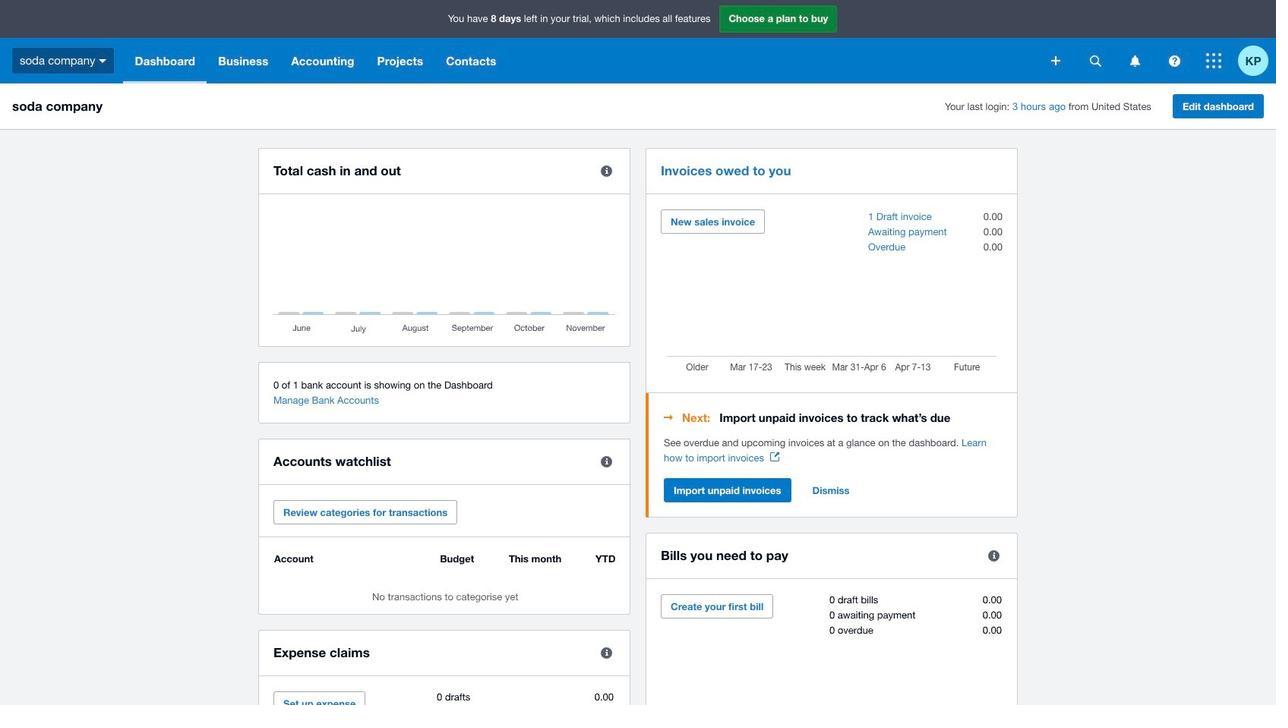 Task type: describe. For each thing, give the bounding box(es) containing it.
opens in a new tab image
[[770, 453, 780, 462]]

empty state widget for the total cash in and out feature, displaying a column graph summarising bank transaction data as total money in versus total money out across all connected bank accounts, enabling a visual comparison of the two amounts. image
[[274, 210, 615, 335]]

empty state of the expenses widget with a 'set up expense claims' button and a data-less table. image
[[274, 692, 615, 706]]

empty state of the bills widget with a 'create your first bill' button and an unpopulated column graph. image
[[661, 595, 1003, 706]]

0 horizontal spatial svg image
[[1090, 55, 1101, 66]]



Task type: locate. For each thing, give the bounding box(es) containing it.
empty state of the accounts watchlist widget, featuring a 'review categories for transactions' button and a data-less table with headings 'account,' 'budget,' 'this month,' and 'ytd.' image
[[274, 553, 615, 603]]

svg image
[[1130, 55, 1140, 66], [1052, 56, 1061, 65], [99, 59, 107, 63]]

panel body document
[[664, 436, 1003, 467], [664, 436, 1003, 467]]

heading
[[664, 409, 1003, 427]]

1 horizontal spatial svg image
[[1169, 55, 1180, 66]]

2 horizontal spatial svg image
[[1130, 55, 1140, 66]]

svg image
[[1207, 53, 1222, 68], [1090, 55, 1101, 66], [1169, 55, 1180, 66]]

banner
[[0, 0, 1276, 84]]

1 horizontal spatial svg image
[[1052, 56, 1061, 65]]

2 horizontal spatial svg image
[[1207, 53, 1222, 68]]

0 horizontal spatial svg image
[[99, 59, 107, 63]]



Task type: vqa. For each thing, say whether or not it's contained in the screenshot.
svg image
yes



